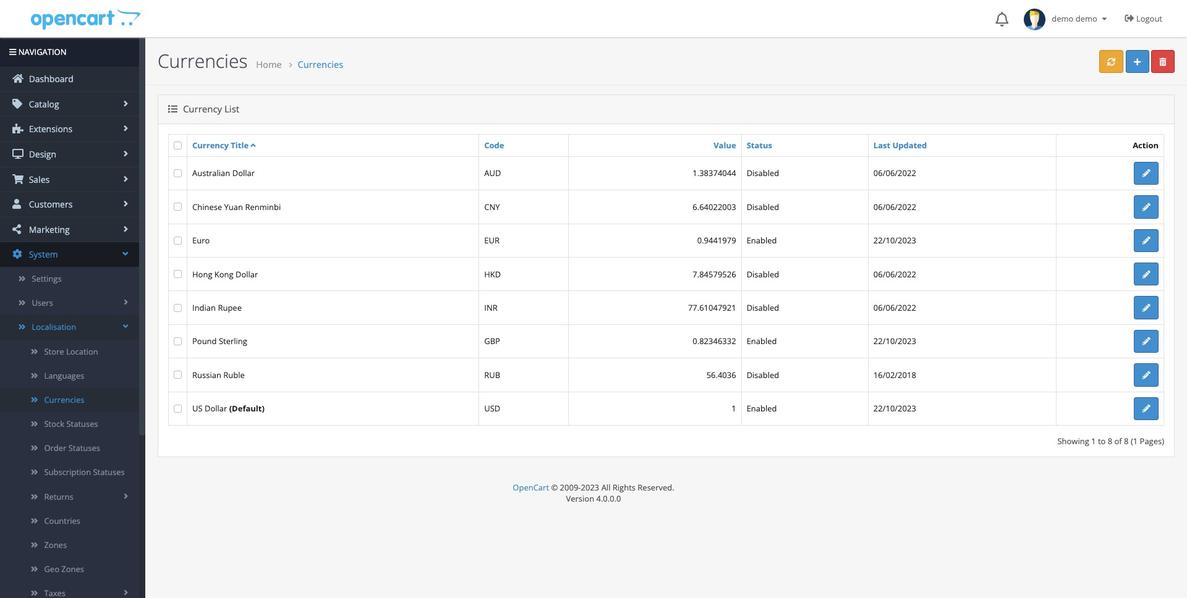 Task type: locate. For each thing, give the bounding box(es) containing it.
edit image for 6.64022003
[[1142, 203, 1151, 211]]

rub
[[484, 370, 500, 381]]

06/06/2022
[[874, 168, 916, 179], [874, 201, 916, 213], [874, 269, 916, 280], [874, 302, 916, 314]]

value
[[714, 140, 736, 151]]

of
[[1115, 436, 1122, 447]]

code link
[[484, 140, 504, 151]]

currency
[[183, 103, 222, 115], [192, 139, 229, 151]]

0 vertical spatial enabled
[[747, 235, 777, 246]]

1 edit image from the top
[[1142, 170, 1151, 178]]

enabled for 0.82346332
[[747, 336, 777, 347]]

demo right the demo demo icon
[[1052, 13, 1074, 24]]

marketing
[[27, 224, 70, 235]]

22/10/2023 for 0.9441979
[[874, 235, 916, 246]]

2 edit image from the top
[[1142, 372, 1151, 380]]

home
[[256, 58, 282, 70]]

1 22/10/2023 from the top
[[874, 235, 916, 246]]

users link
[[0, 291, 139, 316]]

disabled down status link at the top right of the page
[[747, 168, 779, 179]]

0 vertical spatial dollar
[[232, 168, 255, 179]]

currencies
[[158, 48, 248, 74], [298, 58, 343, 70], [44, 394, 84, 406]]

share alt image
[[12, 224, 23, 234]]

4 06/06/2022 from the top
[[874, 302, 916, 314]]

pages)
[[1140, 436, 1164, 447]]

2 vertical spatial dollar
[[205, 403, 227, 414]]

currency left list
[[183, 103, 222, 115]]

sterling
[[219, 336, 247, 347]]

2 vertical spatial 22/10/2023
[[874, 403, 916, 414]]

2 disabled from the top
[[747, 201, 779, 213]]

8 left the of
[[1108, 436, 1112, 447]]

1 demo from the left
[[1052, 13, 1074, 24]]

currencies link up the stock statuses
[[0, 388, 139, 412]]

catalog link
[[0, 92, 139, 116]]

australian dollar
[[192, 168, 255, 179]]

edit image for 0.9441979
[[1142, 237, 1151, 245]]

opencart © 2009-2023 all rights reserved. version 4.0.0.0
[[513, 482, 674, 505]]

indian
[[192, 302, 216, 314]]

1 horizontal spatial 1
[[1091, 436, 1096, 447]]

edit image
[[1142, 203, 1151, 211], [1142, 237, 1151, 245], [1142, 271, 1151, 279], [1142, 304, 1151, 312], [1142, 338, 1151, 346], [1142, 405, 1151, 413]]

bell image
[[996, 12, 1009, 27]]

settings link
[[0, 267, 139, 291]]

0 horizontal spatial currencies link
[[0, 388, 139, 412]]

order
[[44, 443, 66, 454]]

1 vertical spatial enabled
[[747, 336, 777, 347]]

last updated
[[874, 140, 927, 151]]

design link
[[0, 142, 139, 167]]

2 vertical spatial statuses
[[93, 467, 125, 478]]

statuses
[[66, 419, 98, 430], [68, 443, 100, 454], [93, 467, 125, 478]]

us
[[192, 403, 203, 414]]

5 disabled from the top
[[747, 370, 779, 381]]

stock
[[44, 419, 64, 430]]

06/06/2022 for 6.64022003
[[874, 201, 916, 213]]

currencies down languages
[[44, 394, 84, 406]]

zones
[[44, 540, 67, 551], [61, 564, 84, 575]]

1 horizontal spatial 8
[[1124, 436, 1129, 447]]

enabled for 0.9441979
[[747, 235, 777, 246]]

puzzle piece image
[[12, 124, 23, 134]]

all
[[601, 482, 611, 494]]

disabled right the 7.84579526
[[747, 269, 779, 280]]

2 22/10/2023 from the top
[[874, 336, 916, 347]]

opencart image
[[29, 7, 141, 30]]

None checkbox
[[174, 141, 182, 149], [174, 304, 182, 312], [174, 338, 182, 346], [174, 371, 182, 379], [174, 141, 182, 149], [174, 304, 182, 312], [174, 338, 182, 346], [174, 371, 182, 379]]

2 edit image from the top
[[1142, 237, 1151, 245]]

tag image
[[12, 99, 23, 109]]

8
[[1108, 436, 1112, 447], [1124, 436, 1129, 447]]

opencart link
[[513, 482, 549, 494]]

disabled
[[747, 168, 779, 179], [747, 201, 779, 213], [747, 269, 779, 280], [747, 302, 779, 314], [747, 370, 779, 381]]

2 horizontal spatial currencies
[[298, 58, 343, 70]]

navigation
[[16, 46, 66, 58]]

1 8 from the left
[[1108, 436, 1112, 447]]

1 vertical spatial edit image
[[1142, 372, 1151, 380]]

sales link
[[0, 167, 139, 192]]

77.61047921
[[688, 302, 736, 314]]

disabled right '56.4036'
[[747, 370, 779, 381]]

6.64022003
[[693, 201, 736, 213]]

1 enabled from the top
[[747, 235, 777, 246]]

1 left the to
[[1091, 436, 1096, 447]]

1 horizontal spatial currencies link
[[298, 58, 343, 70]]

disabled right 6.64022003
[[747, 201, 779, 213]]

pound
[[192, 336, 217, 347]]

4 disabled from the top
[[747, 302, 779, 314]]

0 horizontal spatial 1
[[732, 403, 736, 414]]

4 edit image from the top
[[1142, 304, 1151, 312]]

1 06/06/2022 from the top
[[874, 168, 916, 179]]

dollar
[[232, 168, 255, 179], [236, 269, 258, 280], [205, 403, 227, 414]]

edit image for 7.84579526
[[1142, 271, 1151, 279]]

2 vertical spatial enabled
[[747, 403, 777, 414]]

edit image for 77.61047921
[[1142, 304, 1151, 312]]

None checkbox
[[174, 169, 182, 177], [174, 203, 182, 211], [174, 237, 182, 245], [174, 270, 182, 278], [174, 405, 182, 413], [174, 169, 182, 177], [174, 203, 182, 211], [174, 237, 182, 245], [174, 270, 182, 278], [174, 405, 182, 413]]

1 horizontal spatial demo
[[1076, 13, 1097, 24]]

1 vertical spatial 22/10/2023
[[874, 336, 916, 347]]

0 vertical spatial edit image
[[1142, 170, 1151, 178]]

renminbi
[[245, 201, 281, 213]]

currencies right home link
[[298, 58, 343, 70]]

3 edit image from the top
[[1142, 271, 1151, 279]]

6 edit image from the top
[[1142, 405, 1151, 413]]

statuses right subscription in the bottom of the page
[[93, 467, 125, 478]]

dollar down the title
[[232, 168, 255, 179]]

0 horizontal spatial 8
[[1108, 436, 1112, 447]]

users
[[32, 297, 53, 309]]

catalog
[[27, 98, 59, 110]]

last
[[874, 140, 890, 151]]

statuses up order statuses on the bottom left of page
[[66, 419, 98, 430]]

extensions link
[[0, 117, 139, 142]]

currency up australian
[[192, 139, 229, 151]]

2 enabled from the top
[[747, 336, 777, 347]]

caret down image
[[1100, 15, 1110, 23]]

edit image for 16/02/2018
[[1142, 372, 1151, 380]]

indian rupee
[[192, 302, 242, 314]]

kong
[[214, 269, 233, 280]]

currency for currency list
[[183, 103, 222, 115]]

refresh image
[[1107, 58, 1115, 66]]

dashboard
[[27, 73, 74, 85]]

3 disabled from the top
[[747, 269, 779, 280]]

dollar right "us"
[[205, 403, 227, 414]]

demo
[[1052, 13, 1074, 24], [1076, 13, 1097, 24]]

countries link
[[0, 509, 139, 534]]

1 vertical spatial statuses
[[68, 443, 100, 454]]

1 edit image from the top
[[1142, 203, 1151, 211]]

customers
[[27, 199, 73, 210]]

4.0.0.0
[[596, 494, 621, 505]]

0 vertical spatial currencies link
[[298, 58, 343, 70]]

3 22/10/2023 from the top
[[874, 403, 916, 414]]

disabled right 77.61047921 at the right bottom of the page
[[747, 302, 779, 314]]

8 left (1 at the right
[[1124, 436, 1129, 447]]

currency for currency title
[[192, 139, 229, 151]]

0 vertical spatial 22/10/2023
[[874, 235, 916, 246]]

5 edit image from the top
[[1142, 338, 1151, 346]]

0 vertical spatial statuses
[[66, 419, 98, 430]]

russian ruble
[[192, 370, 245, 381]]

sign out alt image
[[1125, 14, 1134, 23]]

2 06/06/2022 from the top
[[874, 201, 916, 213]]

demo demo
[[1046, 13, 1100, 24]]

0 horizontal spatial demo
[[1052, 13, 1074, 24]]

system link
[[0, 243, 139, 267]]

7.84579526
[[693, 269, 736, 280]]

currencies inside currencies 'link'
[[44, 394, 84, 406]]

aud
[[484, 168, 501, 179]]

currencies up currency list
[[158, 48, 248, 74]]

1 vertical spatial currency
[[192, 139, 229, 151]]

enabled
[[747, 235, 777, 246], [747, 336, 777, 347], [747, 403, 777, 414]]

1 vertical spatial currencies link
[[0, 388, 139, 412]]

1 down '56.4036'
[[732, 403, 736, 414]]

zones right geo
[[61, 564, 84, 575]]

dollar for australian dollar
[[232, 168, 255, 179]]

06/06/2022 for 1.38374044
[[874, 168, 916, 179]]

edit image
[[1142, 170, 1151, 178], [1142, 372, 1151, 380]]

0 vertical spatial 1
[[732, 403, 736, 414]]

2 demo from the left
[[1076, 13, 1097, 24]]

0 horizontal spatial currencies
[[44, 394, 84, 406]]

languages
[[44, 370, 84, 381]]

0 vertical spatial currency
[[183, 103, 222, 115]]

edit image for 0.82346332
[[1142, 338, 1151, 346]]

status link
[[747, 140, 772, 151]]

design
[[27, 148, 56, 160]]

home image
[[12, 74, 23, 84]]

geo zones link
[[0, 558, 139, 582]]

store location link
[[0, 340, 139, 364]]

currency list
[[181, 103, 239, 115]]

zones up geo
[[44, 540, 67, 551]]

eur
[[484, 235, 500, 246]]

rupee
[[218, 302, 242, 314]]

0 vertical spatial zones
[[44, 540, 67, 551]]

currencies link right home link
[[298, 58, 343, 70]]

demo left caret down icon
[[1076, 13, 1097, 24]]

dashboard link
[[0, 67, 139, 91]]

1 disabled from the top
[[747, 168, 779, 179]]

dollar right kong
[[236, 269, 258, 280]]

statuses up subscription statuses
[[68, 443, 100, 454]]

3 enabled from the top
[[747, 403, 777, 414]]

3 06/06/2022 from the top
[[874, 269, 916, 280]]

2009-
[[560, 482, 581, 494]]

logout
[[1136, 13, 1162, 24]]

06/06/2022 for 7.84579526
[[874, 269, 916, 280]]



Task type: describe. For each thing, give the bounding box(es) containing it.
2 8 from the left
[[1124, 436, 1129, 447]]

desktop image
[[12, 149, 23, 159]]

logout link
[[1116, 0, 1175, 37]]

hkd
[[484, 269, 501, 280]]

store
[[44, 346, 64, 357]]

list image
[[168, 105, 177, 114]]

1.38374044
[[693, 168, 736, 179]]

shopping cart image
[[12, 174, 23, 184]]

subscription statuses
[[44, 467, 125, 478]]

sales
[[27, 173, 50, 185]]

usd
[[484, 403, 500, 414]]

chinese
[[192, 201, 222, 213]]

cny
[[484, 201, 500, 213]]

inr
[[484, 302, 498, 314]]

ruble
[[223, 370, 245, 381]]

localisation link
[[0, 316, 139, 340]]

22/10/2023 for 0.82346332
[[874, 336, 916, 347]]

disabled for 56.4036
[[747, 370, 779, 381]]

1 vertical spatial 1
[[1091, 436, 1096, 447]]

hong
[[192, 269, 212, 280]]

1 vertical spatial dollar
[[236, 269, 258, 280]]

version
[[566, 494, 594, 505]]

code
[[484, 140, 504, 151]]

last updated link
[[874, 140, 927, 151]]

marketing link
[[0, 217, 139, 242]]

enabled for 1
[[747, 403, 777, 414]]

56.4036
[[707, 370, 736, 381]]

currencies for leftmost currencies 'link'
[[44, 394, 84, 406]]

edit image for 06/06/2022
[[1142, 170, 1151, 178]]

value link
[[714, 140, 736, 151]]

updated
[[893, 140, 927, 151]]

russian
[[192, 370, 221, 381]]

languages link
[[0, 364, 139, 388]]

returns
[[44, 491, 73, 502]]

cog image
[[12, 249, 23, 259]]

hong kong dollar
[[192, 269, 258, 280]]

disabled for 7.84579526
[[747, 269, 779, 280]]

currency title
[[192, 139, 249, 151]]

status
[[747, 140, 772, 151]]

action
[[1133, 140, 1159, 151]]

geo
[[44, 564, 59, 575]]

system
[[27, 249, 58, 261]]

stock statuses link
[[0, 412, 139, 437]]

1 horizontal spatial currencies
[[158, 48, 248, 74]]

currencies for currencies 'link' to the top
[[298, 58, 343, 70]]

1 vertical spatial zones
[[61, 564, 84, 575]]

user image
[[12, 199, 23, 209]]

rights
[[613, 482, 636, 494]]

22/10/2023 for 1
[[874, 403, 916, 414]]

euro
[[192, 235, 210, 246]]

16/02/2018
[[874, 370, 916, 381]]

currency title link
[[192, 139, 256, 151]]

chinese yuan renminbi
[[192, 201, 281, 213]]

australian
[[192, 168, 230, 179]]

title
[[231, 139, 249, 151]]

us dollar (default)
[[192, 403, 265, 414]]

subscription
[[44, 467, 91, 478]]

©
[[551, 482, 558, 494]]

statuses for stock statuses
[[66, 419, 98, 430]]

dollar for us dollar (default)
[[205, 403, 227, 414]]

extensions
[[27, 123, 72, 135]]

disabled for 6.64022003
[[747, 201, 779, 213]]

06/06/2022 for 77.61047921
[[874, 302, 916, 314]]

yuan
[[224, 201, 243, 213]]

statuses for order statuses
[[68, 443, 100, 454]]

settings
[[32, 273, 62, 284]]

zones link
[[0, 534, 139, 558]]

pound sterling
[[192, 336, 247, 347]]

(default)
[[229, 403, 265, 414]]

delete image
[[1160, 58, 1167, 66]]

subscription statuses link
[[0, 461, 139, 485]]

gbp
[[484, 336, 500, 347]]

bars image
[[9, 48, 16, 56]]

reserved.
[[638, 482, 674, 494]]

edit image for 1
[[1142, 405, 1151, 413]]

order statuses link
[[0, 437, 139, 461]]

stock statuses
[[44, 419, 98, 430]]

store location
[[44, 346, 98, 357]]

home link
[[256, 58, 282, 70]]

showing 1 to 8 of 8 (1 pages)
[[1058, 436, 1164, 447]]

demo demo link
[[1018, 0, 1116, 37]]

localisation
[[32, 322, 76, 333]]

add new image
[[1134, 58, 1141, 66]]

disabled for 77.61047921
[[747, 302, 779, 314]]

opencart
[[513, 482, 549, 494]]

0.82346332
[[693, 336, 736, 347]]

list
[[224, 103, 239, 115]]

demo demo image
[[1024, 9, 1046, 30]]

geo zones
[[44, 564, 84, 575]]

disabled for 1.38374044
[[747, 168, 779, 179]]

showing
[[1058, 436, 1089, 447]]

customers link
[[0, 192, 139, 217]]

statuses for subscription statuses
[[93, 467, 125, 478]]

countries
[[44, 516, 80, 527]]

2023
[[581, 482, 599, 494]]

0.9441979
[[697, 235, 736, 246]]



Task type: vqa. For each thing, say whether or not it's contained in the screenshot.
System
yes



